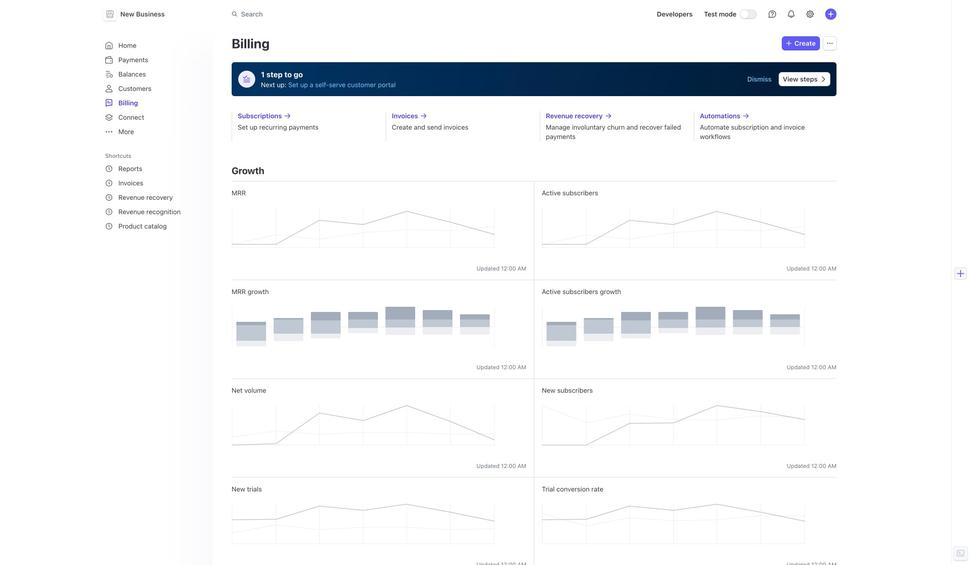 Task type: describe. For each thing, give the bounding box(es) containing it.
2 shortcuts element from the top
[[101, 161, 207, 234]]

settings image
[[806, 10, 814, 18]]

more image
[[827, 41, 833, 46]]

notifications image
[[787, 10, 795, 18]]

manage shortcuts image
[[197, 153, 202, 159]]

Search text field
[[226, 6, 492, 23]]

core navigation links element
[[101, 38, 207, 139]]



Task type: vqa. For each thing, say whether or not it's contained in the screenshot.
Test mode "checkbox"
yes



Task type: locate. For each thing, give the bounding box(es) containing it.
shortcuts element
[[101, 149, 207, 234], [101, 161, 207, 234]]

help image
[[769, 10, 776, 18]]

Test mode checkbox
[[740, 10, 756, 18]]

None search field
[[226, 6, 492, 23]]

1 shortcuts element from the top
[[101, 149, 207, 234]]



